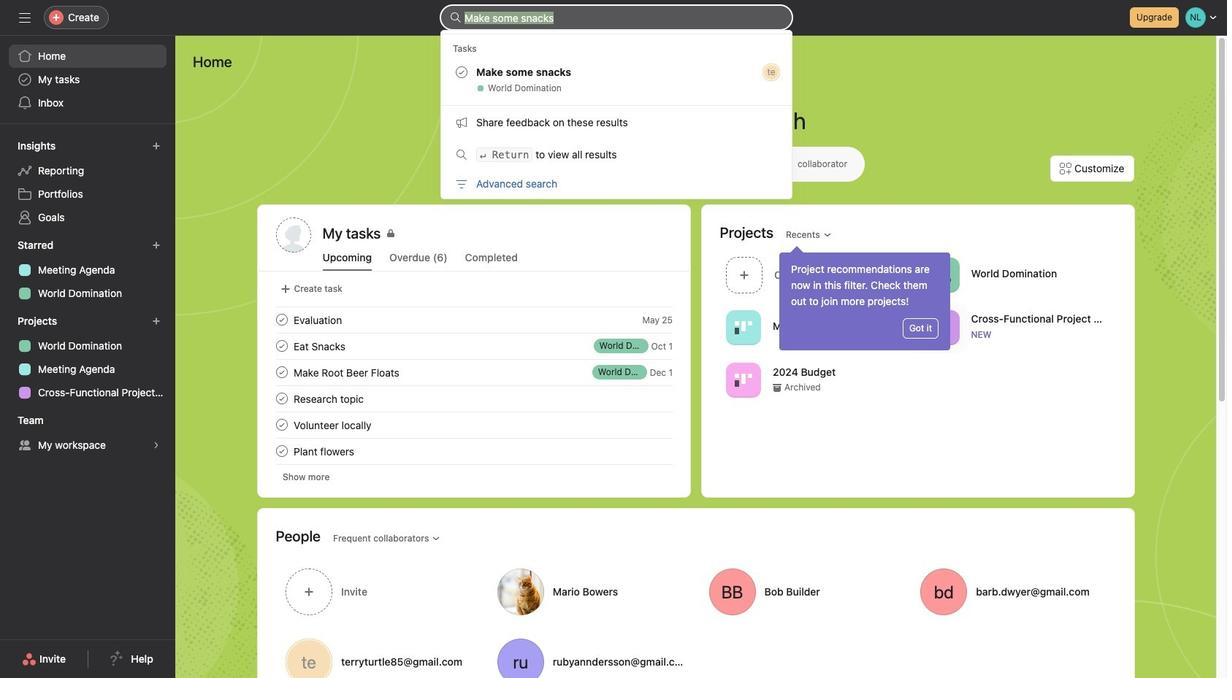 Task type: locate. For each thing, give the bounding box(es) containing it.
starred element
[[0, 232, 175, 308]]

0 vertical spatial mark complete image
[[273, 364, 290, 381]]

1 mark complete checkbox from the top
[[273, 311, 290, 329]]

1 mark complete image from the top
[[273, 364, 290, 381]]

2 mark complete image from the top
[[273, 337, 290, 355]]

3 mark complete image from the top
[[273, 416, 290, 434]]

tooltip
[[779, 248, 950, 351]]

2 mark complete checkbox from the top
[[273, 337, 290, 355]]

Mark complete checkbox
[[273, 364, 290, 381], [273, 390, 290, 408], [273, 416, 290, 434]]

Mark complete checkbox
[[273, 311, 290, 329], [273, 337, 290, 355], [273, 443, 290, 460]]

2 vertical spatial mark complete image
[[273, 443, 290, 460]]

1 vertical spatial mark complete image
[[273, 337, 290, 355]]

1 vertical spatial mark complete checkbox
[[273, 337, 290, 355]]

board image
[[734, 319, 752, 336]]

global element
[[0, 36, 175, 123]]

mark complete image for 3rd mark complete option
[[273, 443, 290, 460]]

2 vertical spatial mark complete checkbox
[[273, 416, 290, 434]]

list item
[[720, 253, 918, 297], [258, 307, 690, 333], [258, 333, 690, 359], [258, 359, 690, 386], [258, 386, 690, 412], [258, 438, 690, 465]]

None field
[[441, 6, 792, 29]]

mark complete image for 1st mark complete option from the top of the page
[[273, 311, 290, 329]]

2 vertical spatial mark complete checkbox
[[273, 443, 290, 460]]

2 mark complete checkbox from the top
[[273, 390, 290, 408]]

1 vertical spatial mark complete checkbox
[[273, 390, 290, 408]]

insights element
[[0, 133, 175, 232]]

mark complete image
[[273, 311, 290, 329], [273, 337, 290, 355], [273, 443, 290, 460]]

mark complete image for 2nd mark complete checkbox from the top of the page
[[273, 390, 290, 408]]

line_and_symbols image
[[933, 319, 950, 336]]

3 mark complete checkbox from the top
[[273, 416, 290, 434]]

2 mark complete image from the top
[[273, 390, 290, 408]]

2 vertical spatial mark complete image
[[273, 416, 290, 434]]

mark complete image
[[273, 364, 290, 381], [273, 390, 290, 408], [273, 416, 290, 434]]

1 mark complete image from the top
[[273, 311, 290, 329]]

rocket image
[[933, 266, 950, 284]]

0 vertical spatial mark complete checkbox
[[273, 364, 290, 381]]

mark complete image for 3rd mark complete checkbox from the bottom of the page
[[273, 364, 290, 381]]

3 mark complete checkbox from the top
[[273, 443, 290, 460]]

0 vertical spatial mark complete image
[[273, 311, 290, 329]]

prominent image
[[450, 12, 462, 23]]

3 mark complete image from the top
[[273, 443, 290, 460]]

0 vertical spatial mark complete checkbox
[[273, 311, 290, 329]]

1 vertical spatial mark complete image
[[273, 390, 290, 408]]



Task type: describe. For each thing, give the bounding box(es) containing it.
hide sidebar image
[[19, 12, 31, 23]]

projects element
[[0, 308, 175, 408]]

add items to starred image
[[152, 241, 161, 250]]

1 mark complete checkbox from the top
[[273, 364, 290, 381]]

new insights image
[[152, 142, 161, 150]]

new project or portfolio image
[[152, 317, 161, 326]]

board image
[[734, 371, 752, 389]]

Search tasks, projects, and more text field
[[441, 6, 792, 29]]

teams element
[[0, 408, 175, 460]]

mark complete image for second mark complete option from the top
[[273, 337, 290, 355]]

see details, my workspace image
[[152, 441, 161, 450]]

add profile photo image
[[276, 218, 311, 253]]

mark complete image for 3rd mark complete checkbox from the top of the page
[[273, 416, 290, 434]]



Task type: vqa. For each thing, say whether or not it's contained in the screenshot.
third Mark complete option
yes



